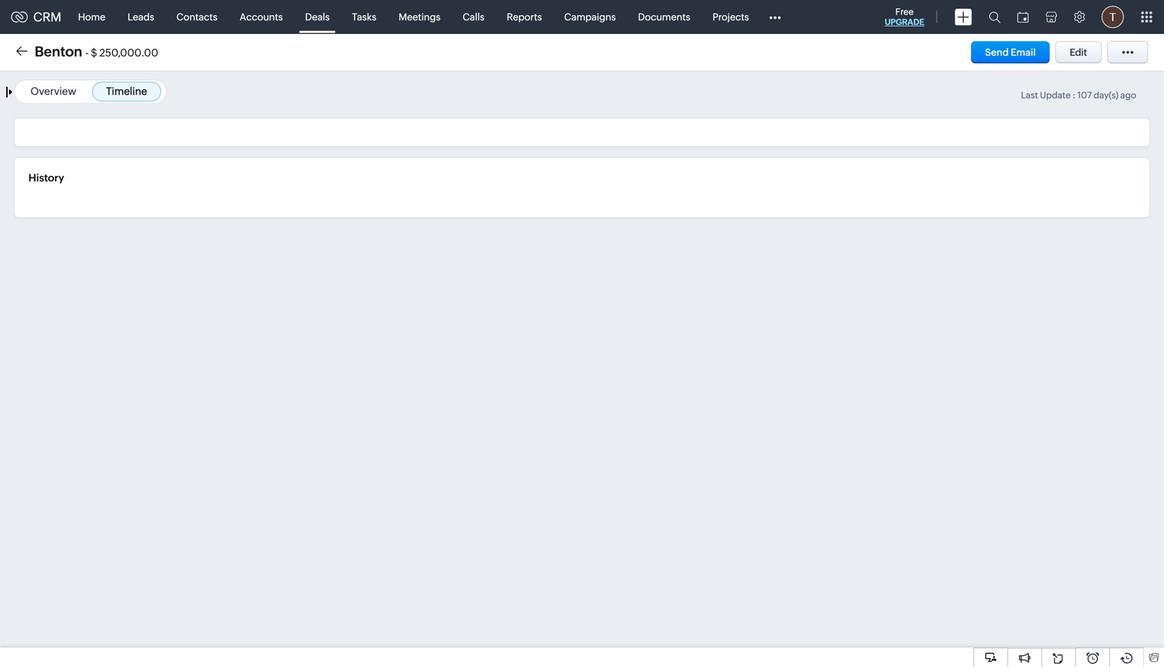 Task type: locate. For each thing, give the bounding box(es) containing it.
timeline link
[[106, 85, 147, 97]]

:
[[1073, 90, 1076, 101]]

calendar image
[[1018, 11, 1030, 23]]

free
[[896, 7, 914, 17]]

home
[[78, 11, 105, 23]]

history
[[28, 172, 64, 184]]

meetings link
[[388, 0, 452, 34]]

home link
[[67, 0, 117, 34]]

documents link
[[627, 0, 702, 34]]

tasks
[[352, 11, 377, 23]]

timeline
[[106, 85, 147, 97]]

overview
[[31, 85, 76, 97]]

Other Modules field
[[761, 6, 791, 28]]

send email
[[986, 47, 1037, 58]]

campaigns
[[565, 11, 616, 23]]

250,000.00
[[99, 47, 158, 59]]

send
[[986, 47, 1010, 58]]

calls link
[[452, 0, 496, 34]]

profile image
[[1103, 6, 1125, 28]]

day(s)
[[1095, 90, 1119, 101]]

create menu element
[[947, 0, 981, 34]]

last
[[1022, 90, 1039, 101]]

campaigns link
[[554, 0, 627, 34]]

documents
[[639, 11, 691, 23]]

edit
[[1071, 47, 1088, 58]]

reports link
[[496, 0, 554, 34]]

logo image
[[11, 11, 28, 23]]

upgrade
[[885, 17, 925, 27]]

crm
[[33, 10, 61, 24]]

create menu image
[[956, 9, 973, 25]]



Task type: describe. For each thing, give the bounding box(es) containing it.
107
[[1078, 90, 1093, 101]]

accounts link
[[229, 0, 294, 34]]

profile element
[[1094, 0, 1133, 34]]

email
[[1011, 47, 1037, 58]]

-
[[85, 47, 89, 59]]

benton - $ 250,000.00
[[35, 44, 158, 60]]

tasks link
[[341, 0, 388, 34]]

leads link
[[117, 0, 165, 34]]

meetings
[[399, 11, 441, 23]]

calls
[[463, 11, 485, 23]]

accounts
[[240, 11, 283, 23]]

contacts link
[[165, 0, 229, 34]]

search element
[[981, 0, 1010, 34]]

deals
[[305, 11, 330, 23]]

contacts
[[177, 11, 218, 23]]

overview link
[[31, 85, 76, 97]]

update
[[1041, 90, 1072, 101]]

leads
[[128, 11, 154, 23]]

projects link
[[702, 0, 761, 34]]

$
[[91, 47, 97, 59]]

benton
[[35, 44, 82, 60]]

crm link
[[11, 10, 61, 24]]

search image
[[990, 11, 1001, 23]]

send email button
[[972, 41, 1051, 63]]

last update : 107 day(s) ago
[[1022, 90, 1137, 101]]

edit button
[[1056, 41, 1103, 63]]

deals link
[[294, 0, 341, 34]]

ago
[[1121, 90, 1137, 101]]

projects
[[713, 11, 750, 23]]

free upgrade
[[885, 7, 925, 27]]

reports
[[507, 11, 542, 23]]



Task type: vqa. For each thing, say whether or not it's contained in the screenshot.
: Not Started
no



